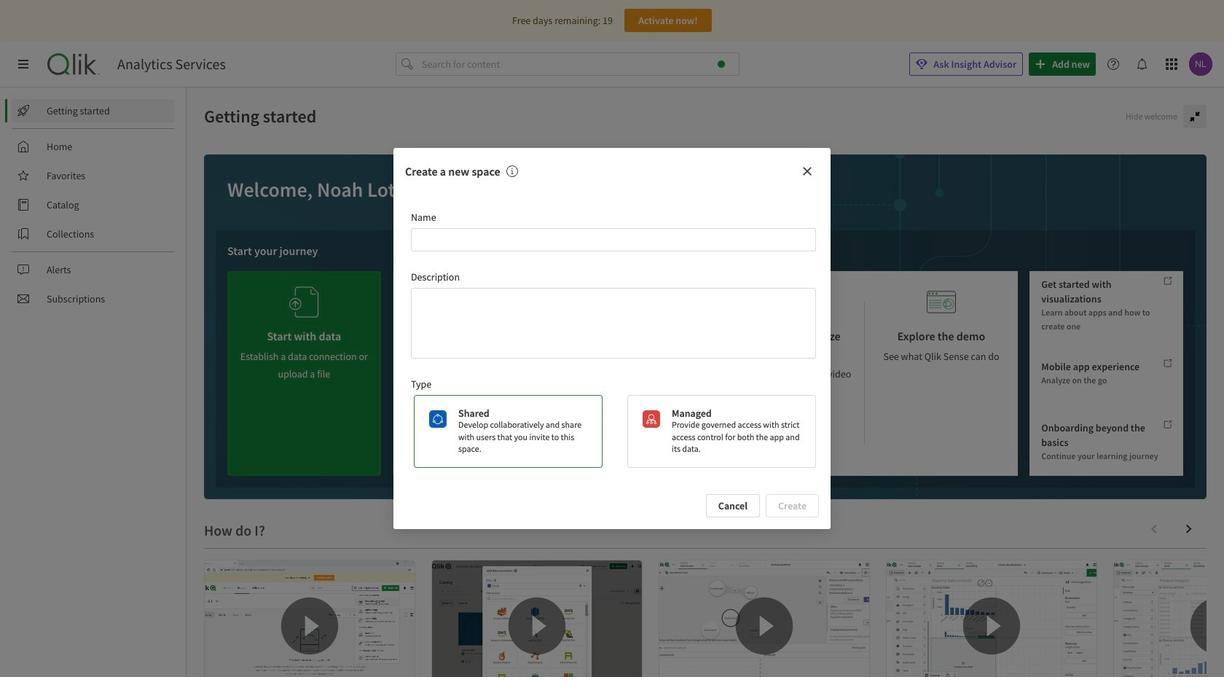 Task type: locate. For each thing, give the bounding box(es) containing it.
close sidebar menu image
[[17, 58, 29, 70]]

close image
[[802, 165, 814, 177]]

invite users image
[[455, 277, 484, 316]]

how do i load data into an app? image
[[432, 561, 642, 677]]

dialog
[[394, 148, 831, 529]]

learn how to analyze data image
[[774, 283, 803, 322]]

main content
[[187, 87, 1225, 677]]

option group
[[408, 395, 817, 468]]

how do i create an app? image
[[205, 561, 415, 677]]

analytics services element
[[117, 55, 226, 73]]

analyze sample data image
[[620, 283, 649, 322]]

navigation pane element
[[0, 93, 186, 316]]

None text field
[[411, 228, 817, 251], [411, 288, 817, 359], [411, 228, 817, 251], [411, 288, 817, 359]]



Task type: describe. For each thing, give the bounding box(es) containing it.
hide welcome image
[[1190, 111, 1202, 122]]

how do i create a visualization? image
[[887, 561, 1097, 677]]

explore the demo image
[[927, 283, 957, 322]]

how do i define data associations? image
[[660, 561, 870, 677]]

home badge image
[[718, 61, 725, 68]]



Task type: vqa. For each thing, say whether or not it's contained in the screenshot.
Noah Lott icon
no



